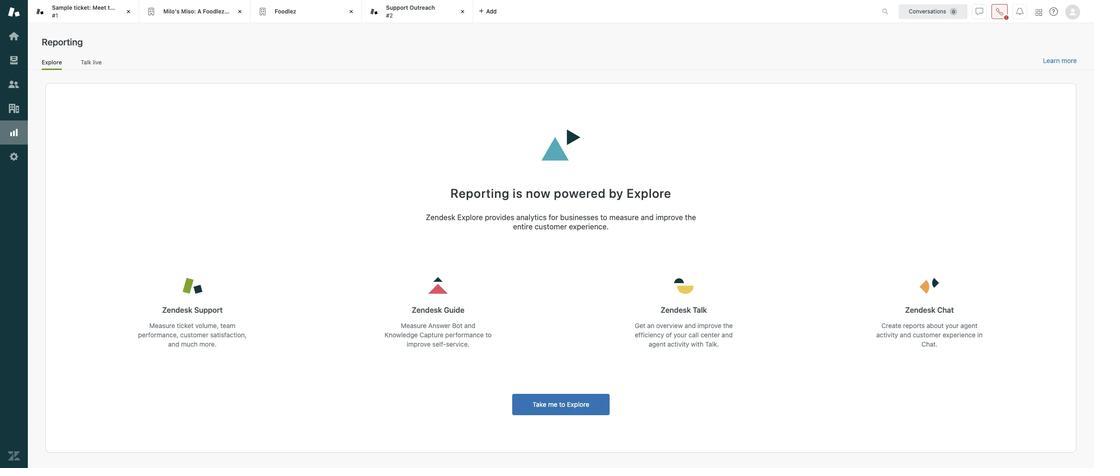 Task type: describe. For each thing, give the bounding box(es) containing it.
call
[[689, 331, 699, 339]]

outreach
[[410, 4, 435, 11]]

zendesk support image
[[8, 6, 20, 18]]

foodlez tab
[[251, 0, 362, 23]]

center
[[701, 331, 720, 339]]

subsidiary
[[226, 8, 255, 15]]

get an overview and improve the efficiency of your call center and agent activity with talk.
[[635, 322, 733, 349]]

the inside zendesk explore provides analytics for businesses to measure and improve the entire customer experience.
[[685, 214, 696, 222]]

take me to explore
[[533, 401, 589, 409]]

measure
[[610, 214, 639, 222]]

and inside measure answer bot and knowledge capture performance to improve self-service.
[[464, 322, 476, 330]]

zendesk for zendesk talk
[[661, 306, 691, 315]]

get help image
[[1050, 7, 1058, 16]]

zendesk guide
[[412, 306, 465, 315]]

me
[[548, 401, 558, 409]]

notifications image
[[1016, 8, 1024, 15]]

for
[[549, 214, 558, 222]]

is
[[513, 186, 523, 201]]

entire
[[513, 223, 533, 231]]

meet
[[93, 4, 106, 11]]

about
[[927, 322, 944, 330]]

milo's miso: a foodlez subsidiary
[[163, 8, 255, 15]]

zendesk for zendesk explore provides analytics for businesses to measure and improve the entire customer experience.
[[426, 214, 456, 222]]

main element
[[0, 0, 28, 469]]

learn
[[1043, 57, 1060, 65]]

to inside zendesk explore provides analytics for businesses to measure and improve the entire customer experience.
[[601, 214, 608, 222]]

add button
[[473, 0, 502, 23]]

close image for foodlez
[[347, 7, 356, 16]]

zendesk products image
[[1036, 9, 1042, 16]]

zendesk image
[[8, 451, 20, 463]]

capture
[[420, 331, 444, 339]]

learn more link
[[1043, 57, 1077, 65]]

reports
[[903, 322, 925, 330]]

and up call at the right of the page
[[685, 322, 696, 330]]

service.
[[446, 341, 470, 349]]

zendesk explore provides analytics for businesses to measure and improve the entire customer experience.
[[426, 214, 696, 231]]

and inside zendesk explore provides analytics for businesses to measure and improve the entire customer experience.
[[641, 214, 654, 222]]

by
[[609, 186, 624, 201]]

a
[[197, 8, 201, 15]]

conversations
[[909, 8, 947, 15]]

talk live link
[[80, 59, 102, 69]]

more
[[1062, 57, 1077, 65]]

ticket:
[[74, 4, 91, 11]]

milo's
[[163, 8, 180, 15]]

agent inside 'get an overview and improve the efficiency of your call center and agent activity with talk.'
[[649, 341, 666, 349]]

talk live
[[81, 59, 102, 66]]

improve inside measure answer bot and knowledge capture performance to improve self-service.
[[407, 341, 431, 349]]

to inside button
[[559, 401, 565, 409]]

explore right by
[[627, 186, 672, 201]]

much
[[181, 341, 198, 349]]

improve inside zendesk explore provides analytics for businesses to measure and improve the entire customer experience.
[[656, 214, 683, 222]]

satisfaction,
[[210, 331, 247, 339]]

tabs tab list
[[28, 0, 873, 23]]

chat
[[938, 306, 954, 315]]

explore link
[[42, 59, 62, 70]]

ticket inside measure ticket volume, team performance, customer satisfaction, and much more.
[[177, 322, 194, 330]]

zendesk chat
[[905, 306, 954, 315]]

and inside create reports about your agent activity and customer experience in chat.
[[900, 331, 911, 339]]

overview
[[656, 322, 683, 330]]

#1
[[52, 12, 58, 19]]

sample ticket: meet the ticket #1
[[52, 4, 134, 19]]

miso:
[[181, 8, 196, 15]]

reporting for reporting
[[42, 37, 83, 47]]

foodlez inside "tab"
[[275, 8, 296, 15]]

measure for zendesk guide
[[401, 322, 427, 330]]

take me to explore button
[[512, 394, 610, 416]]

explore inside zendesk explore provides analytics for businesses to measure and improve the entire customer experience.
[[458, 214, 483, 222]]

chat.
[[922, 341, 938, 349]]

now
[[526, 186, 551, 201]]

answer
[[428, 322, 451, 330]]

1 horizontal spatial talk
[[693, 306, 707, 315]]

powered
[[554, 186, 606, 201]]

live
[[93, 59, 102, 66]]

knowledge
[[385, 331, 418, 339]]



Task type: locate. For each thing, give the bounding box(es) containing it.
admin image
[[8, 151, 20, 163]]

volume,
[[195, 322, 219, 330]]

customer up much
[[180, 331, 208, 339]]

your
[[946, 322, 959, 330], [674, 331, 687, 339]]

organizations image
[[8, 103, 20, 115]]

foodlez inside tab
[[203, 8, 224, 15]]

1 foodlez from the left
[[203, 8, 224, 15]]

0 vertical spatial talk
[[81, 59, 91, 66]]

your inside create reports about your agent activity and customer experience in chat.
[[946, 322, 959, 330]]

close image inside foodlez "tab"
[[347, 7, 356, 16]]

1 measure from the left
[[149, 322, 175, 330]]

support outreach #2
[[386, 4, 435, 19]]

improve down "capture"
[[407, 341, 431, 349]]

explore right me
[[567, 401, 589, 409]]

1 vertical spatial support
[[194, 306, 223, 315]]

reporting
[[42, 37, 83, 47], [451, 186, 510, 201]]

ticket right meet
[[118, 4, 134, 11]]

0 vertical spatial the
[[108, 4, 117, 11]]

support up volume,
[[194, 306, 223, 315]]

ticket down zendesk support
[[177, 322, 194, 330]]

create reports about your agent activity and customer experience in chat.
[[877, 322, 983, 349]]

1 vertical spatial your
[[674, 331, 687, 339]]

0 horizontal spatial measure
[[149, 322, 175, 330]]

1 vertical spatial improve
[[698, 322, 722, 330]]

agent up experience
[[961, 322, 978, 330]]

1 horizontal spatial close image
[[458, 7, 467, 16]]

analytics
[[517, 214, 547, 222]]

customer up chat.
[[913, 331, 941, 339]]

1 tab from the left
[[28, 0, 139, 23]]

0 horizontal spatial ticket
[[118, 4, 134, 11]]

close image right a at left
[[235, 7, 245, 16]]

2 horizontal spatial to
[[601, 214, 608, 222]]

to right performance
[[486, 331, 492, 339]]

0 horizontal spatial close image
[[124, 7, 133, 16]]

1 horizontal spatial foodlez
[[275, 8, 296, 15]]

close image right meet
[[124, 7, 133, 16]]

1 horizontal spatial measure
[[401, 322, 427, 330]]

ticket inside sample ticket: meet the ticket #1
[[118, 4, 134, 11]]

improve
[[656, 214, 683, 222], [698, 322, 722, 330], [407, 341, 431, 349]]

milo's miso: a foodlez subsidiary tab
[[139, 0, 255, 23]]

get
[[635, 322, 646, 330]]

measure
[[149, 322, 175, 330], [401, 322, 427, 330]]

foodlez
[[203, 8, 224, 15], [275, 8, 296, 15]]

1 horizontal spatial to
[[559, 401, 565, 409]]

and left much
[[168, 341, 179, 349]]

team
[[221, 322, 235, 330]]

0 horizontal spatial close image
[[235, 7, 245, 16]]

measure for zendesk support
[[149, 322, 175, 330]]

activity down create
[[877, 331, 898, 339]]

2 tab from the left
[[362, 0, 473, 23]]

1 vertical spatial to
[[486, 331, 492, 339]]

close image
[[124, 7, 133, 16], [458, 7, 467, 16]]

and right the measure
[[641, 214, 654, 222]]

0 vertical spatial your
[[946, 322, 959, 330]]

#2
[[386, 12, 393, 19]]

measure answer bot and knowledge capture performance to improve self-service.
[[385, 322, 492, 349]]

explore left provides
[[458, 214, 483, 222]]

0 vertical spatial ticket
[[118, 4, 134, 11]]

measure inside measure answer bot and knowledge capture performance to improve self-service.
[[401, 322, 427, 330]]

get started image
[[8, 30, 20, 42]]

agent down efficiency
[[649, 341, 666, 349]]

agent inside create reports about your agent activity and customer experience in chat.
[[961, 322, 978, 330]]

your inside 'get an overview and improve the efficiency of your call center and agent activity with talk.'
[[674, 331, 687, 339]]

tab containing support outreach
[[362, 0, 473, 23]]

1 horizontal spatial ticket
[[177, 322, 194, 330]]

1 horizontal spatial support
[[386, 4, 408, 11]]

improve up "center"
[[698, 322, 722, 330]]

customer inside zendesk explore provides analytics for businesses to measure and improve the entire customer experience.
[[535, 223, 567, 231]]

2 vertical spatial improve
[[407, 341, 431, 349]]

sample
[[52, 4, 72, 11]]

2 close image from the left
[[347, 7, 356, 16]]

zendesk for zendesk support
[[162, 306, 192, 315]]

support up #2 at the top left of the page
[[386, 4, 408, 11]]

0 horizontal spatial the
[[108, 4, 117, 11]]

1 horizontal spatial agent
[[961, 322, 978, 330]]

with
[[691, 341, 704, 349]]

create
[[882, 322, 902, 330]]

reporting for reporting is now powered by explore
[[451, 186, 510, 201]]

1 horizontal spatial tab
[[362, 0, 473, 23]]

and down reports
[[900, 331, 911, 339]]

0 horizontal spatial to
[[486, 331, 492, 339]]

close image left #2 at the top left of the page
[[347, 7, 356, 16]]

0 horizontal spatial activity
[[668, 341, 689, 349]]

and right "center"
[[722, 331, 733, 339]]

2 close image from the left
[[458, 7, 467, 16]]

zendesk inside zendesk explore provides analytics for businesses to measure and improve the entire customer experience.
[[426, 214, 456, 222]]

experience
[[943, 331, 976, 339]]

talk up call at the right of the page
[[693, 306, 707, 315]]

2 foodlez from the left
[[275, 8, 296, 15]]

1 horizontal spatial activity
[[877, 331, 898, 339]]

performance
[[445, 331, 484, 339]]

your up experience
[[946, 322, 959, 330]]

support inside support outreach #2
[[386, 4, 408, 11]]

1 close image from the left
[[124, 7, 133, 16]]

learn more
[[1043, 57, 1077, 65]]

0 horizontal spatial your
[[674, 331, 687, 339]]

ticket
[[118, 4, 134, 11], [177, 322, 194, 330]]

1 vertical spatial reporting
[[451, 186, 510, 201]]

0 vertical spatial agent
[[961, 322, 978, 330]]

0 vertical spatial to
[[601, 214, 608, 222]]

0 vertical spatial support
[[386, 4, 408, 11]]

2 vertical spatial the
[[723, 322, 733, 330]]

measure ticket volume, team performance, customer satisfaction, and much more.
[[138, 322, 247, 349]]

reporting up explore link
[[42, 37, 83, 47]]

tab
[[28, 0, 139, 23], [362, 0, 473, 23]]

talk left live
[[81, 59, 91, 66]]

0 horizontal spatial tab
[[28, 0, 139, 23]]

reporting up provides
[[451, 186, 510, 201]]

activity
[[877, 331, 898, 339], [668, 341, 689, 349]]

customer inside measure ticket volume, team performance, customer satisfaction, and much more.
[[180, 331, 208, 339]]

add
[[486, 8, 497, 15]]

reporting is now powered by explore
[[451, 186, 672, 201]]

foodlez right a at left
[[203, 8, 224, 15]]

2 measure from the left
[[401, 322, 427, 330]]

activity down of
[[668, 341, 689, 349]]

explore
[[42, 59, 62, 66], [627, 186, 672, 201], [458, 214, 483, 222], [567, 401, 589, 409]]

0 horizontal spatial support
[[194, 306, 223, 315]]

close image
[[235, 7, 245, 16], [347, 7, 356, 16]]

your right of
[[674, 331, 687, 339]]

and
[[641, 214, 654, 222], [464, 322, 476, 330], [685, 322, 696, 330], [722, 331, 733, 339], [900, 331, 911, 339], [168, 341, 179, 349]]

1 vertical spatial talk
[[693, 306, 707, 315]]

and inside measure ticket volume, team performance, customer satisfaction, and much more.
[[168, 341, 179, 349]]

zendesk talk
[[661, 306, 707, 315]]

conversations button
[[899, 4, 968, 19]]

0 horizontal spatial improve
[[407, 341, 431, 349]]

foodlez right subsidiary on the top left of page
[[275, 8, 296, 15]]

reporting image
[[8, 127, 20, 139]]

1 vertical spatial ticket
[[177, 322, 194, 330]]

talk
[[81, 59, 91, 66], [693, 306, 707, 315]]

2 vertical spatial to
[[559, 401, 565, 409]]

zendesk for zendesk chat
[[905, 306, 936, 315]]

to up experience.
[[601, 214, 608, 222]]

in
[[978, 331, 983, 339]]

close image left add popup button
[[458, 7, 467, 16]]

self-
[[433, 341, 446, 349]]

0 horizontal spatial foodlez
[[203, 8, 224, 15]]

measure inside measure ticket volume, team performance, customer satisfaction, and much more.
[[149, 322, 175, 330]]

the inside sample ticket: meet the ticket #1
[[108, 4, 117, 11]]

and up performance
[[464, 322, 476, 330]]

close image for support outreach
[[458, 7, 467, 16]]

the inside 'get an overview and improve the efficiency of your call center and agent activity with talk.'
[[723, 322, 733, 330]]

0 vertical spatial improve
[[656, 214, 683, 222]]

activity inside 'get an overview and improve the efficiency of your call center and agent activity with talk.'
[[668, 341, 689, 349]]

explore inside button
[[567, 401, 589, 409]]

zendesk for zendesk guide
[[412, 306, 442, 315]]

support
[[386, 4, 408, 11], [194, 306, 223, 315]]

guide
[[444, 306, 465, 315]]

efficiency
[[635, 331, 664, 339]]

zendesk
[[426, 214, 456, 222], [162, 306, 192, 315], [412, 306, 442, 315], [661, 306, 691, 315], [905, 306, 936, 315]]

activity inside create reports about your agent activity and customer experience in chat.
[[877, 331, 898, 339]]

businesses
[[560, 214, 599, 222]]

customer
[[535, 223, 567, 231], [180, 331, 208, 339], [913, 331, 941, 339]]

0 horizontal spatial customer
[[180, 331, 208, 339]]

1 horizontal spatial reporting
[[451, 186, 510, 201]]

1 horizontal spatial your
[[946, 322, 959, 330]]

0 vertical spatial activity
[[877, 331, 898, 339]]

0 horizontal spatial agent
[[649, 341, 666, 349]]

improve right the measure
[[656, 214, 683, 222]]

the
[[108, 4, 117, 11], [685, 214, 696, 222], [723, 322, 733, 330]]

customer down for
[[535, 223, 567, 231]]

to inside measure answer bot and knowledge capture performance to improve self-service.
[[486, 331, 492, 339]]

1 horizontal spatial customer
[[535, 223, 567, 231]]

1 close image from the left
[[235, 7, 245, 16]]

0 vertical spatial reporting
[[42, 37, 83, 47]]

improve inside 'get an overview and improve the efficiency of your call center and agent activity with talk.'
[[698, 322, 722, 330]]

to
[[601, 214, 608, 222], [486, 331, 492, 339], [559, 401, 565, 409]]

close image for sample ticket: meet the ticket
[[124, 7, 133, 16]]

bot
[[452, 322, 463, 330]]

measure up knowledge
[[401, 322, 427, 330]]

1 vertical spatial the
[[685, 214, 696, 222]]

close image for milo's miso: a foodlez subsidiary
[[235, 7, 245, 16]]

measure up performance,
[[149, 322, 175, 330]]

2 horizontal spatial the
[[723, 322, 733, 330]]

to right me
[[559, 401, 565, 409]]

take
[[533, 401, 547, 409]]

1 vertical spatial agent
[[649, 341, 666, 349]]

performance,
[[138, 331, 179, 339]]

0 horizontal spatial talk
[[81, 59, 91, 66]]

1 vertical spatial activity
[[668, 341, 689, 349]]

customer inside create reports about your agent activity and customer experience in chat.
[[913, 331, 941, 339]]

close image inside milo's miso: a foodlez subsidiary tab
[[235, 7, 245, 16]]

zendesk support
[[162, 306, 223, 315]]

provides
[[485, 214, 515, 222]]

agent
[[961, 322, 978, 330], [649, 341, 666, 349]]

button displays agent's chat status as invisible. image
[[976, 8, 984, 15]]

1 horizontal spatial close image
[[347, 7, 356, 16]]

1 horizontal spatial the
[[685, 214, 696, 222]]

2 horizontal spatial improve
[[698, 322, 722, 330]]

an
[[647, 322, 655, 330]]

explore right views image
[[42, 59, 62, 66]]

experience.
[[569, 223, 609, 231]]

0 horizontal spatial reporting
[[42, 37, 83, 47]]

customers image
[[8, 78, 20, 91]]

2 horizontal spatial customer
[[913, 331, 941, 339]]

views image
[[8, 54, 20, 66]]

talk.
[[705, 341, 719, 349]]

tab containing sample ticket: meet the ticket
[[28, 0, 139, 23]]

of
[[666, 331, 672, 339]]

more.
[[199, 341, 217, 349]]

1 horizontal spatial improve
[[656, 214, 683, 222]]



Task type: vqa. For each thing, say whether or not it's contained in the screenshot.
#3
no



